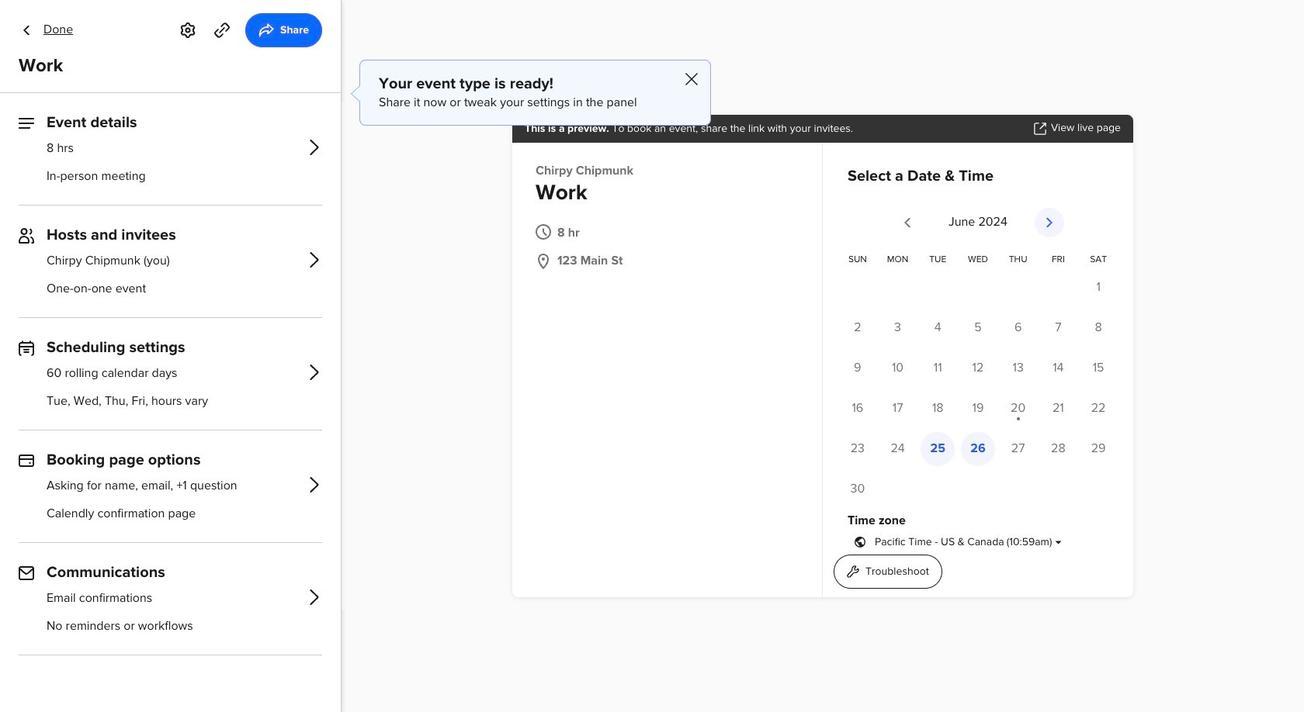 Task type: describe. For each thing, give the bounding box(es) containing it.
open in new window image
[[1034, 123, 1047, 135]]

select a day element
[[838, 249, 1119, 513]]



Task type: locate. For each thing, give the bounding box(es) containing it.
cell
[[1079, 271, 1119, 305], [838, 311, 878, 345], [878, 311, 918, 345], [918, 311, 958, 345], [958, 311, 999, 345], [999, 311, 1039, 345], [1039, 311, 1079, 345], [1079, 311, 1119, 345], [838, 352, 878, 386], [878, 352, 918, 386], [918, 352, 958, 386], [958, 352, 999, 386], [999, 352, 1039, 386], [1039, 352, 1079, 386], [1079, 352, 1119, 386], [838, 392, 878, 426], [878, 392, 918, 426], [918, 392, 958, 426], [958, 392, 999, 426], [999, 392, 1039, 426], [1039, 392, 1079, 426], [1079, 392, 1119, 426], [838, 432, 878, 467], [878, 432, 918, 467], [918, 432, 958, 467], [958, 432, 999, 467], [999, 432, 1039, 467], [1039, 432, 1079, 467], [1079, 432, 1119, 467], [838, 473, 878, 507]]

calendly image
[[43, 19, 120, 40]]

set up the basics progress progress bar
[[1110, 670, 1156, 678]]

main navigation element
[[0, 0, 202, 713]]



Task type: vqa. For each thing, say whether or not it's contained in the screenshot.
Completed events trend image
no



